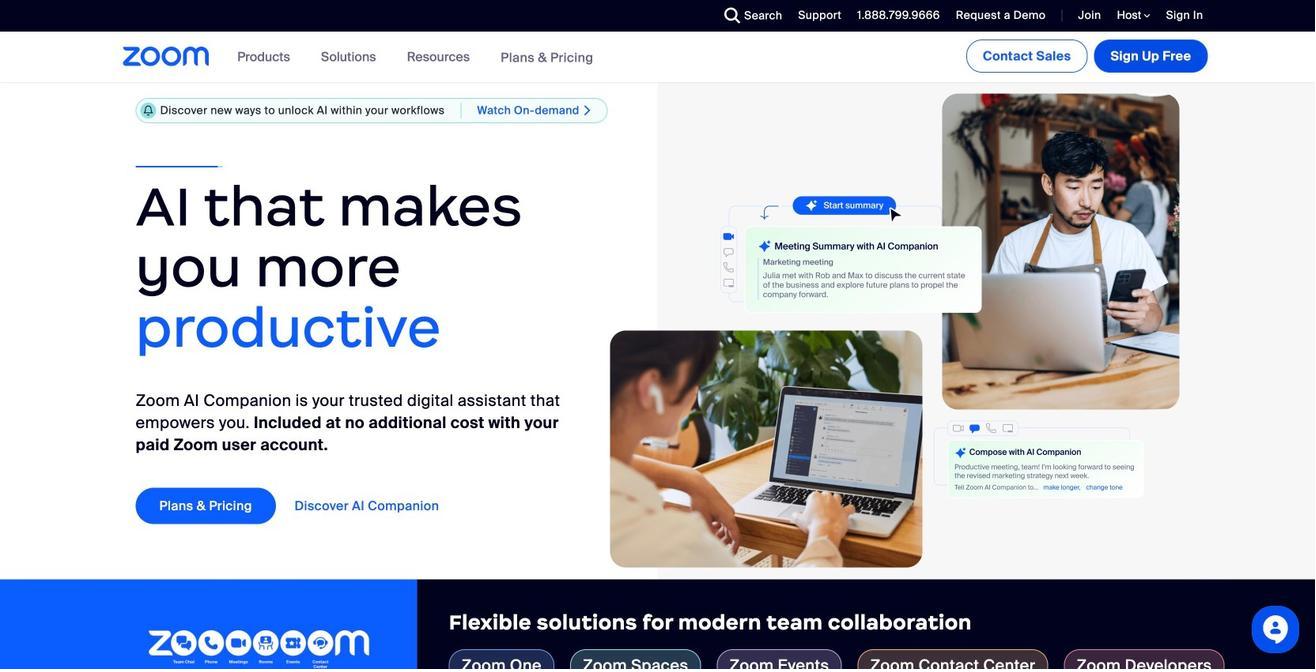 Task type: describe. For each thing, give the bounding box(es) containing it.
right image
[[580, 104, 596, 117]]

zoom logo image
[[123, 47, 210, 66]]

product information navigation
[[226, 32, 605, 83]]

zoom one tab
[[449, 650, 554, 670]]

zoom unified communication platform image
[[148, 631, 370, 670]]



Task type: vqa. For each thing, say whether or not it's contained in the screenshot.
Zoom Logo
yes



Task type: locate. For each thing, give the bounding box(es) containing it.
main content
[[0, 32, 1315, 670]]

1 vertical spatial zoom interface icon image
[[934, 421, 1145, 500]]

zoom interface icon image
[[670, 197, 982, 323], [934, 421, 1145, 500]]

0 vertical spatial zoom interface icon image
[[670, 197, 982, 323]]

banner
[[104, 32, 1211, 83]]

meetings navigation
[[963, 32, 1211, 76]]

tab list
[[449, 650, 1284, 670]]



